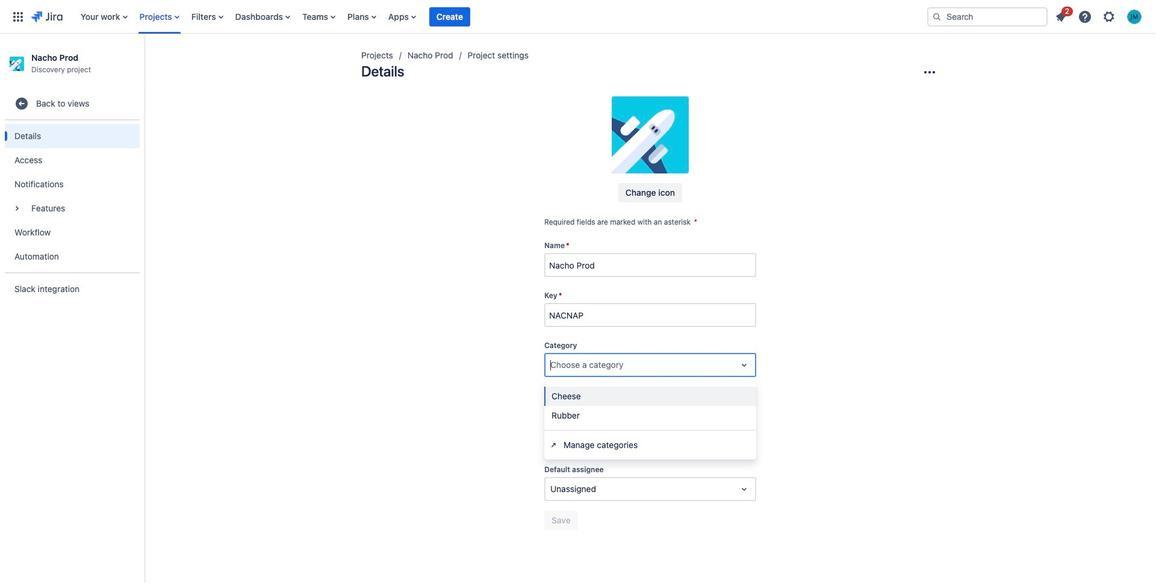 Task type: locate. For each thing, give the bounding box(es) containing it.
jira image
[[31, 9, 63, 24], [31, 9, 63, 24]]

None search field
[[928, 7, 1048, 26]]

0 horizontal spatial list item
[[430, 0, 471, 33]]

group
[[5, 85, 140, 309], [5, 119, 140, 273]]

banner
[[0, 0, 1157, 34]]

1 horizontal spatial list item
[[1051, 5, 1074, 26]]

2 open image from the top
[[737, 482, 752, 496]]

0 horizontal spatial list
[[75, 0, 918, 33]]

1 horizontal spatial list
[[1051, 5, 1150, 27]]

None text field
[[551, 359, 553, 371]]

your profile and settings image
[[1128, 9, 1142, 24]]

open link image
[[549, 440, 559, 450]]

1 group from the top
[[5, 85, 140, 309]]

None field
[[546, 254, 756, 276], [546, 304, 756, 326], [546, 254, 756, 276], [546, 304, 756, 326]]

None text field
[[551, 483, 553, 495]]

2 group from the top
[[5, 119, 140, 273]]

0 vertical spatial open image
[[737, 358, 752, 372]]

back to views image
[[14, 97, 29, 111]]

1 vertical spatial open image
[[737, 482, 752, 496]]

list item
[[430, 0, 471, 33], [1051, 5, 1074, 26]]

jira product discovery navigation element
[[0, 34, 145, 583]]

notifications image
[[1054, 9, 1069, 24]]

1 open image from the top
[[737, 358, 752, 372]]

list
[[75, 0, 918, 33], [1051, 5, 1150, 27]]

open image
[[737, 358, 752, 372], [737, 482, 752, 496]]

search image
[[933, 12, 942, 21]]

project avatar image
[[612, 96, 689, 174]]



Task type: vqa. For each thing, say whether or not it's contained in the screenshot.
Banner
yes



Task type: describe. For each thing, give the bounding box(es) containing it.
more image
[[923, 65, 937, 80]]

help image
[[1078, 9, 1093, 24]]

settings image
[[1103, 9, 1117, 24]]

current project sidebar image
[[131, 48, 158, 72]]

Search field
[[928, 7, 1048, 26]]

appswitcher icon image
[[11, 9, 25, 24]]

primary element
[[7, 0, 918, 33]]



